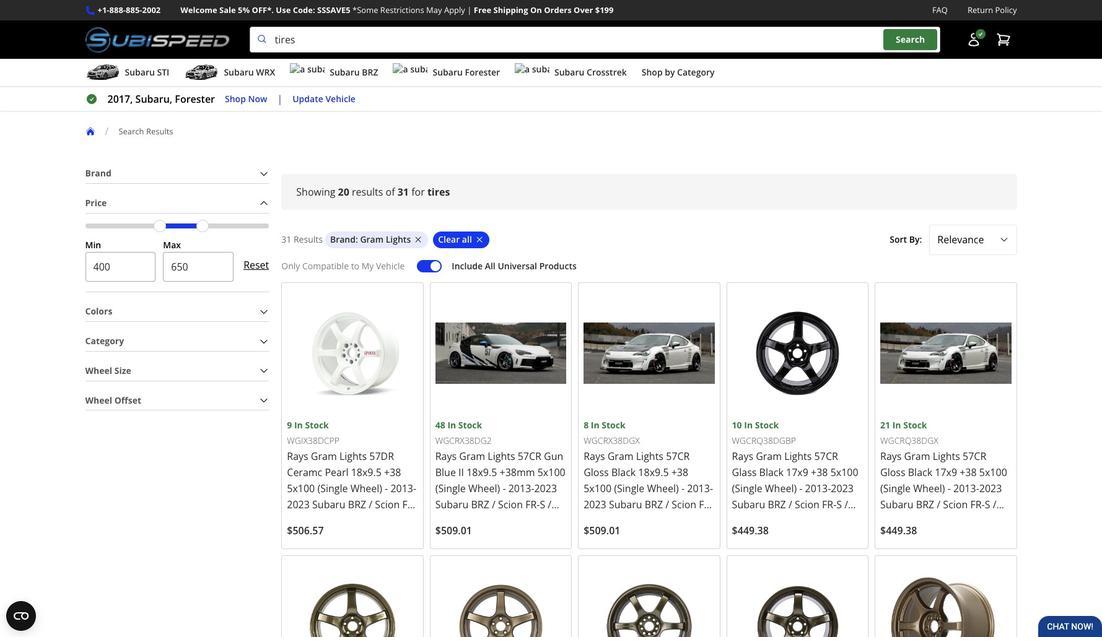 Task type: vqa. For each thing, say whether or not it's contained in the screenshot.
2015-
no



Task type: describe. For each thing, give the bounding box(es) containing it.
subaru crosstrek
[[555, 66, 627, 78]]

brand for brand
[[85, 167, 111, 179]]

5x100 inside the 48 in stock wgcrx38dg2 rays gram lights 57cr gun blue ii 18x9.5 +38mm 5x100 (single wheel) - 2013-2023 subaru brz / scion fr-s / toyota gr86 / 2014-2018 subaru forester
[[538, 466, 566, 480]]

wgcrq38dgx
[[881, 435, 939, 447]]

2023 inside the 48 in stock wgcrx38dg2 rays gram lights 57cr gun blue ii 18x9.5 +38mm 5x100 (single wheel) - 2013-2023 subaru brz / scion fr-s / toyota gr86 / 2014-2018 subaru forester
[[535, 482, 557, 496]]

fr- inside the 48 in stock wgcrx38dg2 rays gram lights 57cr gun blue ii 18x9.5 +38mm 5x100 (single wheel) - 2013-2023 subaru brz / scion fr-s / toyota gr86 / 2014-2018 subaru forester
[[526, 498, 540, 512]]

wrx
[[256, 66, 275, 78]]

20
[[338, 185, 350, 199]]

forester inside 10 in stock wgcrq38dgbp rays gram lights 57cr glass black 17x9 +38 5x100 (single wheel) - 2013-2023 subaru brz / scion fr-s / toyota gr86 / 2014-2018 subaru forester
[[768, 531, 807, 544]]

shipping
[[494, 4, 529, 15]]

toyota for rays gram lights 57dr ceramc pearl 18x9.5 +38 5x100 (single wheel) - 2013- 2023 subaru brz / scion fr- s / toyota gr86 / 2014-2018 subaru forester
[[301, 515, 333, 528]]

(single for rays gram lights 57cr gloss black 17x9 +38 5x100 (single wheel) - 2013-2023 subaru brz / scion fr-s / toyota gr86 / 2014-2018 subaru forester
[[881, 482, 911, 496]]

welcome sale 5% off*. use code: sssave5
[[181, 4, 351, 15]]

885-
[[126, 4, 142, 15]]

off*.
[[252, 4, 274, 15]]

select... image
[[1000, 235, 1010, 245]]

2002
[[142, 4, 161, 15]]

fr- for rays gram lights 57cr gloss black 17x9 +38 5x100 (single wheel) - 2013-2023 subaru brz / scion fr-s / toyota gr86 / 2014-2018 subaru forester
[[971, 498, 986, 512]]

forester inside 9 in stock wgix38dcpp rays gram lights 57dr ceramc pearl 18x9.5 +38 5x100 (single wheel) - 2013- 2023 subaru brz / scion fr- s / toyota gr86 / 2014-2018 subaru forester
[[323, 531, 362, 544]]

a subaru wrx thumbnail image image
[[184, 63, 219, 82]]

brz for rays gram lights 57dr ceramc pearl 18x9.5 +38 5x100 (single wheel) - 2013- 2023 subaru brz / scion fr- s / toyota gr86 / 2014-2018 subaru forester
[[348, 498, 367, 512]]

$449.38 for rays gram lights 57cr glass black 17x9 +38 5x100 (single wheel) - 2013-2023 subaru brz / scion fr-s / toyota gr86 / 2014-2018 subaru forester
[[733, 524, 769, 538]]

wheel) for rays gram lights 57cr glass black 17x9 +38 5x100 (single wheel) - 2013-2023 subaru brz / scion fr-s / toyota gr86 / 2014-2018 subaru forester
[[766, 482, 797, 496]]

2014- inside the 48 in stock wgcrx38dg2 rays gram lights 57cr gun blue ii 18x9.5 +38mm 5x100 (single wheel) - 2013-2023 subaru brz / scion fr-s / toyota gr86 / 2014-2018 subaru forester
[[503, 515, 529, 528]]

- for rays gram lights 57cr glass black 17x9 +38 5x100 (single wheel) - 2013-2023 subaru brz / scion fr-s / toyota gr86 / 2014-2018 subaru forester
[[800, 482, 803, 496]]

wgcrx38dg2
[[436, 435, 492, 447]]

sti
[[157, 66, 169, 78]]

1 vertical spatial |
[[277, 92, 283, 106]]

subaru brz
[[330, 66, 378, 78]]

ii
[[459, 466, 464, 480]]

$509.01 for subaru
[[436, 524, 472, 538]]

size
[[115, 365, 131, 377]]

57cr for rays gram lights 57cr glass black 17x9 +38 5x100 (single wheel) - 2013-2023 subaru brz / scion fr-s / toyota gr86 / 2014-2018 subaru forester
[[815, 450, 839, 464]]

wheel for wheel offset
[[85, 395, 112, 406]]

57cr for rays gram lights 57cr gun blue ii 18x9.5 +38mm 5x100 (single wheel) - 2013-2023 subaru brz / scion fr-s / toyota gr86 / 2014-2018 subaru forester
[[518, 450, 542, 464]]

in for rays gram lights 57cr gun blue ii 18x9.5 +38mm 5x100 (single wheel) - 2013-2023 subaru brz / scion fr-s / toyota gr86 / 2014-2018 subaru forester
[[448, 420, 456, 431]]

2023 for rays gram lights 57dr ceramc pearl 18x9.5 +38 5x100 (single wheel) - 2013- 2023 subaru brz / scion fr- s / toyota gr86 / 2014-2018 subaru forester
[[287, 498, 310, 512]]

a subaru crosstrek thumbnail image image
[[515, 63, 550, 82]]

by:
[[910, 234, 923, 245]]

gr86 for rays gram lights 57dr ceramc pearl 18x9.5 +38 5x100 (single wheel) - 2013- 2023 subaru brz / scion fr- s / toyota gr86 / 2014-2018 subaru forester
[[335, 515, 360, 528]]

5%
[[238, 4, 250, 15]]

wheel) for rays gram lights 57dr ceramc pearl 18x9.5 +38 5x100 (single wheel) - 2013- 2023 subaru brz / scion fr- s / toyota gr86 / 2014-2018 subaru forester
[[351, 482, 383, 496]]

*some restrictions may apply | free shipping on orders over $199
[[353, 4, 614, 15]]

scion for rays gram lights 57cr gloss black 18x9.5 +38 5x100 (single wheel) - 2013- 2023 subaru brz / scion fr- s / toyota gr86 / 2014-2018 subaru forester
[[672, 498, 697, 512]]

shop by category button
[[642, 61, 715, 86]]

wheel size button
[[85, 362, 269, 381]]

to
[[351, 260, 360, 272]]

gr86 inside the 48 in stock wgcrx38dg2 rays gram lights 57cr gun blue ii 18x9.5 +38mm 5x100 (single wheel) - 2013-2023 subaru brz / scion fr-s / toyota gr86 / 2014-2018 subaru forester
[[470, 515, 494, 528]]

results
[[352, 185, 383, 199]]

sort by:
[[890, 234, 923, 245]]

search input field
[[250, 27, 941, 53]]

- inside the 48 in stock wgcrx38dg2 rays gram lights 57cr gun blue ii 18x9.5 +38mm 5x100 (single wheel) - 2013-2023 subaru brz / scion fr-s / toyota gr86 / 2014-2018 subaru forester
[[503, 482, 506, 496]]

2013- for rays gram lights 57cr glass black 17x9 +38 5x100 (single wheel) - 2013-2023 subaru brz / scion fr-s / toyota gr86 / 2014-2018 subaru forester
[[806, 482, 832, 496]]

- for rays gram lights 57cr gloss black 18x9.5 +38 5x100 (single wheel) - 2013- 2023 subaru brz / scion fr- s / toyota gr86 / 2014-2018 subaru forester
[[682, 482, 685, 496]]

gr86 for rays gram lights 57cr gloss black 17x9 +38 5x100 (single wheel) - 2013-2023 subaru brz / scion fr-s / toyota gr86 / 2014-2018 subaru forester
[[915, 515, 940, 528]]

sort
[[890, 234, 908, 245]]

in for rays gram lights 57dr ceramc pearl 18x9.5 +38 5x100 (single wheel) - 2013- 2023 subaru brz / scion fr- s / toyota gr86 / 2014-2018 subaru forester
[[294, 420, 303, 431]]

glass
[[733, 466, 757, 480]]

57cr for rays gram lights 57cr gloss black 17x9 +38 5x100 (single wheel) - 2013-2023 subaru brz / scion fr-s / toyota gr86 / 2014-2018 subaru forester
[[963, 450, 987, 464]]

rays gram lights 57cr gun blue ii 18x9.5 +38mm 5x100 (single wheel) - 2013-2023 subaru brz / scion fr-s / toyota gr86 / 2014-2018 subaru forester image
[[436, 288, 567, 419]]

search results link
[[119, 126, 183, 137]]

use
[[276, 4, 291, 15]]

rays gram lights 57cr glass black 17x9 +38 5x100 (single wheel) - 2013-2023 subaru brz / scion fr-s / toyota gr86 / 2014-2018 subaru forester image
[[733, 288, 864, 419]]

price button
[[85, 194, 269, 213]]

rays gram lights 57cr bronze 18x9.5 +38 5x100 (single wheel) - 2013-2023 subaru brz / scion fr-s / toyota gr86 / 2014-2018 subaru forester image
[[436, 562, 567, 638]]

0 vertical spatial |
[[468, 4, 472, 15]]

brz inside the 48 in stock wgcrx38dg2 rays gram lights 57cr gun blue ii 18x9.5 +38mm 5x100 (single wheel) - 2013-2023 subaru brz / scion fr-s / toyota gr86 / 2014-2018 subaru forester
[[472, 498, 490, 512]]

rays for rays gram lights 57cr gloss black 17x9 +38 5x100 (single wheel) - 2013-2023 subaru brz / scion fr-s / toyota gr86 / 2014-2018 subaru forester
[[881, 450, 902, 464]]

+38 for rays gram lights 57cr gloss black 18x9.5 +38 5x100 (single wheel) - 2013- 2023 subaru brz / scion fr- s / toyota gr86 / 2014-2018 subaru forester
[[672, 466, 689, 480]]

ceramc
[[287, 466, 323, 480]]

fr- for rays gram lights 57cr gloss black 18x9.5 +38 5x100 (single wheel) - 2013- 2023 subaru brz / scion fr- s / toyota gr86 / 2014-2018 subaru forester
[[700, 498, 714, 512]]

category
[[678, 66, 715, 78]]

subaru forester button
[[393, 61, 500, 86]]

8
[[584, 420, 589, 431]]

*some
[[353, 4, 379, 15]]

max
[[163, 239, 181, 251]]

over
[[574, 4, 594, 15]]

update vehicle
[[293, 93, 356, 105]]

apply
[[444, 4, 466, 15]]

all
[[462, 234, 472, 245]]

fr- for rays gram lights 57cr glass black 17x9 +38 5x100 (single wheel) - 2013-2023 subaru brz / scion fr-s / toyota gr86 / 2014-2018 subaru forester
[[823, 498, 837, 512]]

black for rays gram lights 57cr gloss black 18x9.5 +38 5x100 (single wheel) - 2013- 2023 subaru brz / scion fr- s / toyota gr86 / 2014-2018 subaru forester
[[612, 466, 636, 480]]

in for rays gram lights 57cr glass black 17x9 +38 5x100 (single wheel) - 2013-2023 subaru brz / scion fr-s / toyota gr86 / 2014-2018 subaru forester
[[745, 420, 753, 431]]

toyota for rays gram lights 57cr glass black 17x9 +38 5x100 (single wheel) - 2013-2023 subaru brz / scion fr-s / toyota gr86 / 2014-2018 subaru forester
[[733, 515, 764, 528]]

black for rays gram lights 57cr gloss black 17x9 +38 5x100 (single wheel) - 2013-2023 subaru brz / scion fr-s / toyota gr86 / 2014-2018 subaru forester
[[909, 466, 933, 480]]

2014- for rays gram lights 57cr gloss black 18x9.5 +38 5x100 (single wheel) - 2013- 2023 subaru brz / scion fr- s / toyota gr86 / 2014-2018 subaru forester
[[666, 515, 692, 528]]

forester inside dropdown button
[[465, 66, 500, 78]]

2018 inside the 48 in stock wgcrx38dg2 rays gram lights 57cr gun blue ii 18x9.5 +38mm 5x100 (single wheel) - 2013-2023 subaru brz / scion fr-s / toyota gr86 / 2014-2018 subaru forester
[[529, 515, 552, 528]]

2017, subaru, forester
[[108, 92, 215, 106]]

s inside the 48 in stock wgcrx38dg2 rays gram lights 57cr gun blue ii 18x9.5 +38mm 5x100 (single wheel) - 2013-2023 subaru brz / scion fr-s / toyota gr86 / 2014-2018 subaru forester
[[540, 498, 546, 512]]

toyota for rays gram lights 57cr gloss black 18x9.5 +38 5x100 (single wheel) - 2013- 2023 subaru brz / scion fr- s / toyota gr86 / 2014-2018 subaru forester
[[598, 515, 630, 528]]

stock for rays gram lights 57cr gloss black 18x9.5 +38 5x100 (single wheel) - 2013- 2023 subaru brz / scion fr- s / toyota gr86 / 2014-2018 subaru forester
[[602, 420, 626, 431]]

free
[[474, 4, 492, 15]]

search results
[[119, 126, 173, 137]]

scion for rays gram lights 57dr ceramc pearl 18x9.5 +38 5x100 (single wheel) - 2013- 2023 subaru brz / scion fr- s / toyota gr86 / 2014-2018 subaru forester
[[375, 498, 400, 512]]

+38mm
[[500, 466, 535, 480]]

include
[[452, 260, 483, 272]]

restrictions
[[381, 4, 425, 15]]

universal
[[498, 260, 538, 272]]

subaru inside dropdown button
[[125, 66, 155, 78]]

my
[[362, 260, 374, 272]]

18x9.5 for ceramc
[[351, 466, 382, 480]]

$449.38 for rays gram lights 57cr gloss black 17x9 +38 5x100 (single wheel) - 2013-2023 subaru brz / scion fr-s / toyota gr86 / 2014-2018 subaru forester
[[881, 524, 918, 538]]

9 in stock wgix38dcpp rays gram lights 57dr ceramc pearl 18x9.5 +38 5x100 (single wheel) - 2013- 2023 subaru brz / scion fr- s / toyota gr86 / 2014-2018 subaru forester
[[287, 420, 418, 544]]

2023 for rays gram lights 57cr glass black 17x9 +38 5x100 (single wheel) - 2013-2023 subaru brz / scion fr-s / toyota gr86 / 2014-2018 subaru forester
[[832, 482, 854, 496]]

only compatible to my vehicle
[[282, 260, 405, 272]]

subaru forester
[[433, 66, 500, 78]]

in for rays gram lights 57cr gloss black 17x9 +38 5x100 (single wheel) - 2013-2023 subaru brz / scion fr-s / toyota gr86 / 2014-2018 subaru forester
[[893, 420, 902, 431]]

Select... button
[[930, 225, 1018, 255]]

2013- inside the 48 in stock wgcrx38dg2 rays gram lights 57cr gun blue ii 18x9.5 +38mm 5x100 (single wheel) - 2013-2023 subaru brz / scion fr-s / toyota gr86 / 2014-2018 subaru forester
[[509, 482, 535, 496]]

blue
[[436, 466, 456, 480]]

2013- for rays gram lights 57cr gloss black 17x9 +38 5x100 (single wheel) - 2013-2023 subaru brz / scion fr-s / toyota gr86 / 2014-2018 subaru forester
[[954, 482, 980, 496]]

gram lights 57dr bronze ii 18x9.5 +38 5x100 (single wheel) - 2013-2023 subaru brz / scion fr-s / toyota gr86 / 2014-2018 subaru forester image
[[881, 562, 1012, 638]]

faq link
[[933, 4, 949, 17]]

colors button
[[85, 303, 269, 322]]

s for rays gram lights 57cr gloss black 18x9.5 +38 5x100 (single wheel) - 2013- 2023 subaru brz / scion fr- s / toyota gr86 / 2014-2018 subaru forester
[[584, 515, 590, 528]]

wheel size
[[85, 365, 131, 377]]

$509.01 for forester
[[584, 524, 621, 538]]

stock for rays gram lights 57dr ceramc pearl 18x9.5 +38 5x100 (single wheel) - 2013- 2023 subaru brz / scion fr- s / toyota gr86 / 2014-2018 subaru forester
[[305, 420, 329, 431]]

wheel for wheel size
[[85, 365, 112, 377]]

reset button
[[244, 251, 269, 281]]

subaru sti
[[125, 66, 169, 78]]

wheel offset button
[[85, 392, 269, 411]]

+1-888-885-2002
[[98, 4, 161, 15]]

subispeed logo image
[[85, 27, 230, 53]]

2018 for rays gram lights 57cr glass black 17x9 +38 5x100 (single wheel) - 2013-2023 subaru brz / scion fr-s / toyota gr86 / 2014-2018 subaru forester
[[826, 515, 849, 528]]

results for 31 results
[[294, 234, 323, 245]]

2018 for rays gram lights 57cr gloss black 17x9 +38 5x100 (single wheel) - 2013-2023 subaru brz / scion fr-s / toyota gr86 / 2014-2018 subaru forester
[[974, 515, 997, 528]]

2023 for rays gram lights 57cr gloss black 18x9.5 +38 5x100 (single wheel) - 2013- 2023 subaru brz / scion fr- s / toyota gr86 / 2014-2018 subaru forester
[[584, 498, 607, 512]]

subaru wrx button
[[184, 61, 275, 86]]

update vehicle button
[[293, 92, 356, 106]]

brz inside the subaru brz dropdown button
[[362, 66, 378, 78]]

+1-888-885-2002 link
[[98, 4, 161, 17]]

0 vertical spatial 31
[[398, 185, 409, 199]]

lights for rays gram lights 57cr gun blue ii 18x9.5 +38mm 5x100 (single wheel) - 2013-2023 subaru brz / scion fr-s / toyota gr86 / 2014-2018 subaru forester
[[488, 450, 516, 464]]

lights for rays gram lights 57dr ceramc pearl 18x9.5 +38 5x100 (single wheel) - 2013- 2023 subaru brz / scion fr- s / toyota gr86 / 2014-2018 subaru forester
[[340, 450, 367, 464]]

gram for rays gram lights 57dr ceramc pearl 18x9.5 +38 5x100 (single wheel) - 2013- 2023 subaru brz / scion fr- s / toyota gr86 / 2014-2018 subaru forester
[[311, 450, 337, 464]]

a subaru brz thumbnail image image
[[290, 63, 325, 82]]

by
[[665, 66, 675, 78]]

pearl
[[325, 466, 349, 480]]

5x100 for rays gram lights 57cr glass black 17x9 +38 5x100 (single wheel) - 2013-2023 subaru brz / scion fr-s / toyota gr86 / 2014-2018 subaru forester
[[831, 466, 859, 480]]

wgcrx38dgx
[[584, 435, 640, 447]]

vehicle inside button
[[326, 93, 356, 105]]

shop now
[[225, 93, 267, 105]]

showing 20 results of 31 for tires
[[297, 185, 450, 199]]

gram for rays gram lights 57cr glass black 17x9 +38 5x100 (single wheel) - 2013-2023 subaru brz / scion fr-s / toyota gr86 / 2014-2018 subaru forester
[[756, 450, 782, 464]]

$506.57
[[287, 524, 324, 538]]



Task type: locate. For each thing, give the bounding box(es) containing it.
1 (single from the left
[[318, 482, 348, 496]]

rays down wgcrx38dgx
[[584, 450, 605, 464]]

0 horizontal spatial black
[[612, 466, 636, 480]]

clear all
[[438, 234, 472, 245]]

vehicle
[[326, 93, 356, 105], [376, 260, 405, 272]]

subaru wrx
[[224, 66, 275, 78]]

rays for rays gram lights 57dr ceramc pearl 18x9.5 +38 5x100 (single wheel) - 2013- 2023 subaru brz / scion fr- s / toyota gr86 / 2014-2018 subaru forester
[[287, 450, 309, 464]]

2018 for rays gram lights 57dr ceramc pearl 18x9.5 +38 5x100 (single wheel) - 2013- 2023 subaru brz / scion fr- s / toyota gr86 / 2014-2018 subaru forester
[[395, 515, 418, 528]]

gloss for rays gram lights 57cr gloss black 17x9 +38 5x100 (single wheel) - 2013-2023 subaru brz / scion fr-s / toyota gr86 / 2014-2018 subaru forester
[[881, 466, 906, 480]]

gloss for rays gram lights 57cr gloss black 18x9.5 +38 5x100 (single wheel) - 2013- 2023 subaru brz / scion fr- s / toyota gr86 / 2014-2018 subaru forester
[[584, 466, 609, 480]]

2014- for rays gram lights 57dr ceramc pearl 18x9.5 +38 5x100 (single wheel) - 2013- 2023 subaru brz / scion fr- s / toyota gr86 / 2014-2018 subaru forester
[[369, 515, 395, 528]]

2014- inside 10 in stock wgcrq38dgbp rays gram lights 57cr glass black 17x9 +38 5x100 (single wheel) - 2013-2023 subaru brz / scion fr-s / toyota gr86 / 2014-2018 subaru forester
[[800, 515, 826, 528]]

gr86 inside '8 in stock wgcrx38dgx rays gram lights 57cr gloss black 18x9.5 +38 5x100 (single wheel) - 2013- 2023 subaru brz / scion fr- s / toyota gr86 / 2014-2018 subaru forester'
[[632, 515, 657, 528]]

1 vertical spatial brand
[[330, 234, 356, 245]]

3 18x9.5 from the left
[[639, 466, 669, 480]]

stock for rays gram lights 57cr glass black 17x9 +38 5x100 (single wheel) - 2013-2023 subaru brz / scion fr-s / toyota gr86 / 2014-2018 subaru forester
[[756, 420, 779, 431]]

3 black from the left
[[909, 466, 933, 480]]

wheel offset
[[85, 395, 141, 406]]

forester inside 21 in stock wgcrq38dgx rays gram lights 57cr gloss black 17x9 +38 5x100 (single wheel) - 2013-2023 subaru brz / scion fr-s / toyota gr86 / 2014-2018 subaru forester
[[917, 531, 955, 544]]

fr- inside '8 in stock wgcrx38dgx rays gram lights 57cr gloss black 18x9.5 +38 5x100 (single wheel) - 2013- 2023 subaru brz / scion fr- s / toyota gr86 / 2014-2018 subaru forester'
[[700, 498, 714, 512]]

gram inside '8 in stock wgcrx38dgx rays gram lights 57cr gloss black 18x9.5 +38 5x100 (single wheel) - 2013- 2023 subaru brz / scion fr- s / toyota gr86 / 2014-2018 subaru forester'
[[608, 450, 634, 464]]

gr86 inside 10 in stock wgcrq38dgbp rays gram lights 57cr glass black 17x9 +38 5x100 (single wheel) - 2013-2023 subaru brz / scion fr-s / toyota gr86 / 2014-2018 subaru forester
[[767, 515, 791, 528]]

black for rays gram lights 57cr glass black 17x9 +38 5x100 (single wheel) - 2013-2023 subaru brz / scion fr-s / toyota gr86 / 2014-2018 subaru forester
[[760, 466, 784, 480]]

2 black from the left
[[760, 466, 784, 480]]

results up compatible
[[294, 234, 323, 245]]

- inside 9 in stock wgix38dcpp rays gram lights 57dr ceramc pearl 18x9.5 +38 5x100 (single wheel) - 2013- 2023 subaru brz / scion fr- s / toyota gr86 / 2014-2018 subaru forester
[[385, 482, 388, 496]]

s for rays gram lights 57dr ceramc pearl 18x9.5 +38 5x100 (single wheel) - 2013- 2023 subaru brz / scion fr- s / toyota gr86 / 2014-2018 subaru forester
[[287, 515, 293, 528]]

wgix38dcpp
[[287, 435, 340, 447]]

1 horizontal spatial 17x9
[[936, 466, 958, 480]]

2023 inside '8 in stock wgcrx38dgx rays gram lights 57cr gloss black 18x9.5 +38 5x100 (single wheel) - 2013- 2023 subaru brz / scion fr- s / toyota gr86 / 2014-2018 subaru forester'
[[584, 498, 607, 512]]

shop by category
[[642, 66, 715, 78]]

showing
[[297, 185, 336, 199]]

scion inside the 48 in stock wgcrx38dg2 rays gram lights 57cr gun blue ii 18x9.5 +38mm 5x100 (single wheel) - 2013-2023 subaru brz / scion fr-s / toyota gr86 / 2014-2018 subaru forester
[[499, 498, 523, 512]]

price
[[85, 197, 107, 209]]

gram down wgcrx38dgx
[[608, 450, 634, 464]]

in inside 10 in stock wgcrq38dgbp rays gram lights 57cr glass black 17x9 +38 5x100 (single wheel) - 2013-2023 subaru brz / scion fr-s / toyota gr86 / 2014-2018 subaru forester
[[745, 420, 753, 431]]

black
[[612, 466, 636, 480], [760, 466, 784, 480], [909, 466, 933, 480]]

fr- for rays gram lights 57dr ceramc pearl 18x9.5 +38 5x100 (single wheel) - 2013- 2023 subaru brz / scion fr- s / toyota gr86 / 2014-2018 subaru forester
[[403, 498, 417, 512]]

18x9.5 down wgcrx38dgx
[[639, 466, 669, 480]]

2 gr86 from the left
[[470, 515, 494, 528]]

toyota inside the 48 in stock wgcrx38dg2 rays gram lights 57cr gun blue ii 18x9.5 +38mm 5x100 (single wheel) - 2013-2023 subaru brz / scion fr-s / toyota gr86 / 2014-2018 subaru forester
[[436, 515, 467, 528]]

in for rays gram lights 57cr gloss black 18x9.5 +38 5x100 (single wheel) - 2013- 2023 subaru brz / scion fr- s / toyota gr86 / 2014-2018 subaru forester
[[591, 420, 600, 431]]

18x9.5 inside 9 in stock wgix38dcpp rays gram lights 57dr ceramc pearl 18x9.5 +38 5x100 (single wheel) - 2013- 2023 subaru brz / scion fr- s / toyota gr86 / 2014-2018 subaru forester
[[351, 466, 382, 480]]

products
[[540, 260, 577, 272]]

1 in from the left
[[294, 420, 303, 431]]

2 18x9.5 from the left
[[467, 466, 497, 480]]

3 2018 from the left
[[692, 515, 714, 528]]

offset
[[115, 395, 141, 406]]

(single inside 9 in stock wgix38dcpp rays gram lights 57dr ceramc pearl 18x9.5 +38 5x100 (single wheel) - 2013- 2023 subaru brz / scion fr- s / toyota gr86 / 2014-2018 subaru forester
[[318, 482, 348, 496]]

0 vertical spatial shop
[[642, 66, 663, 78]]

subaru crosstrek button
[[515, 61, 627, 86]]

0 horizontal spatial $449.38
[[733, 524, 769, 538]]

1 toyota from the left
[[301, 515, 333, 528]]

5 gr86 from the left
[[915, 515, 940, 528]]

0 horizontal spatial shop
[[225, 93, 246, 105]]

lights up pearl
[[340, 450, 367, 464]]

18x9.5 inside '8 in stock wgcrx38dgx rays gram lights 57cr gloss black 18x9.5 +38 5x100 (single wheel) - 2013- 2023 subaru brz / scion fr- s / toyota gr86 / 2014-2018 subaru forester'
[[639, 466, 669, 480]]

brand inside dropdown button
[[85, 167, 111, 179]]

rays
[[287, 450, 309, 464], [436, 450, 457, 464], [584, 450, 605, 464], [733, 450, 754, 464], [881, 450, 902, 464]]

4 +38 from the left
[[961, 466, 978, 480]]

0 vertical spatial vehicle
[[326, 93, 356, 105]]

search for search results
[[119, 126, 144, 137]]

s inside '8 in stock wgcrx38dgx rays gram lights 57cr gloss black 18x9.5 +38 5x100 (single wheel) - 2013- 2023 subaru brz / scion fr- s / toyota gr86 / 2014-2018 subaru forester'
[[584, 515, 590, 528]]

1 horizontal spatial |
[[468, 4, 472, 15]]

scion inside '8 in stock wgcrx38dgx rays gram lights 57cr gloss black 18x9.5 +38 5x100 (single wheel) - 2013- 2023 subaru brz / scion fr- s / toyota gr86 / 2014-2018 subaru forester'
[[672, 498, 697, 512]]

4 2018 from the left
[[826, 515, 849, 528]]

1 2013- from the left
[[391, 482, 417, 496]]

in right 21
[[893, 420, 902, 431]]

toyota inside 9 in stock wgix38dcpp rays gram lights 57dr ceramc pearl 18x9.5 +38 5x100 (single wheel) - 2013- 2023 subaru brz / scion fr- s / toyota gr86 / 2014-2018 subaru forester
[[301, 515, 333, 528]]

1 horizontal spatial 18x9.5
[[467, 466, 497, 480]]

$199
[[596, 4, 614, 15]]

2 57cr from the left
[[667, 450, 690, 464]]

5x100 for rays gram lights 57cr gloss black 17x9 +38 5x100 (single wheel) - 2013-2023 subaru brz / scion fr-s / toyota gr86 / 2014-2018 subaru forester
[[980, 466, 1008, 480]]

2018 inside 21 in stock wgcrq38dgx rays gram lights 57cr gloss black 17x9 +38 5x100 (single wheel) - 2013-2023 subaru brz / scion fr-s / toyota gr86 / 2014-2018 subaru forester
[[974, 515, 997, 528]]

sssave5
[[317, 4, 351, 15]]

$509.01
[[436, 524, 472, 538], [584, 524, 621, 538]]

lights inside 21 in stock wgcrq38dgx rays gram lights 57cr gloss black 17x9 +38 5x100 (single wheel) - 2013-2023 subaru brz / scion fr-s / toyota gr86 / 2014-2018 subaru forester
[[933, 450, 961, 464]]

results for search results
[[146, 126, 173, 137]]

0 vertical spatial results
[[146, 126, 173, 137]]

brz inside 21 in stock wgcrq38dgx rays gram lights 57cr gloss black 17x9 +38 5x100 (single wheel) - 2013-2023 subaru brz / scion fr-s / toyota gr86 / 2014-2018 subaru forester
[[917, 498, 935, 512]]

10 in stock wgcrq38dgbp rays gram lights 57cr glass black 17x9 +38 5x100 (single wheel) - 2013-2023 subaru brz / scion fr-s / toyota gr86 / 2014-2018 subaru forester
[[733, 420, 859, 544]]

fr-
[[403, 498, 417, 512], [526, 498, 540, 512], [700, 498, 714, 512], [823, 498, 837, 512], [971, 498, 986, 512]]

+38 inside '8 in stock wgcrx38dgx rays gram lights 57cr gloss black 18x9.5 +38 5x100 (single wheel) - 2013- 2023 subaru brz / scion fr- s / toyota gr86 / 2014-2018 subaru forester'
[[672, 466, 689, 480]]

scion inside 10 in stock wgcrq38dgbp rays gram lights 57cr glass black 17x9 +38 5x100 (single wheel) - 2013-2023 subaru brz / scion fr-s / toyota gr86 / 2014-2018 subaru forester
[[795, 498, 820, 512]]

rays gram lights 57cr gloss black 18x9.5 +38 5x100 (single wheel) - 2013-2023 subaru brz / scion fr-s / toyota gr86 / 2014-2018 subaru forester image
[[584, 288, 715, 419]]

in right 9
[[294, 420, 303, 431]]

18x9.5 right ii
[[467, 466, 497, 480]]

faq
[[933, 4, 949, 15]]

1 fr- from the left
[[403, 498, 417, 512]]

lights down wgcrx38dgx
[[637, 450, 664, 464]]

2018 inside 9 in stock wgix38dcpp rays gram lights 57dr ceramc pearl 18x9.5 +38 5x100 (single wheel) - 2013- 2023 subaru brz / scion fr- s / toyota gr86 / 2014-2018 subaru forester
[[395, 515, 418, 528]]

scion for rays gram lights 57cr glass black 17x9 +38 5x100 (single wheel) - 2013-2023 subaru brz / scion fr-s / toyota gr86 / 2014-2018 subaru forester
[[795, 498, 820, 512]]

fr- inside 9 in stock wgix38dcpp rays gram lights 57dr ceramc pearl 18x9.5 +38 5x100 (single wheel) - 2013- 2023 subaru brz / scion fr- s / toyota gr86 / 2014-2018 subaru forester
[[403, 498, 417, 512]]

0 horizontal spatial 31
[[282, 234, 292, 245]]

stock for rays gram lights 57cr gloss black 17x9 +38 5x100 (single wheel) - 2013-2023 subaru brz / scion fr-s / toyota gr86 / 2014-2018 subaru forester
[[904, 420, 928, 431]]

5x100 for rays gram lights 57cr gloss black 18x9.5 +38 5x100 (single wheel) - 2013- 2023 subaru brz / scion fr- s / toyota gr86 / 2014-2018 subaru forester
[[584, 482, 612, 496]]

|
[[468, 4, 472, 15], [277, 92, 283, 106]]

1 horizontal spatial $509.01
[[584, 524, 621, 538]]

+38 for rays gram lights 57dr ceramc pearl 18x9.5 +38 5x100 (single wheel) - 2013- 2023 subaru brz / scion fr- s / toyota gr86 / 2014-2018 subaru forester
[[384, 466, 401, 480]]

4 rays from the left
[[733, 450, 754, 464]]

| left the free
[[468, 4, 472, 15]]

5 2018 from the left
[[974, 515, 997, 528]]

crosstrek
[[587, 66, 627, 78]]

rays inside 10 in stock wgcrq38dgbp rays gram lights 57cr glass black 17x9 +38 5x100 (single wheel) - 2013-2023 subaru brz / scion fr-s / toyota gr86 / 2014-2018 subaru forester
[[733, 450, 754, 464]]

stock inside 21 in stock wgcrq38dgx rays gram lights 57cr gloss black 17x9 +38 5x100 (single wheel) - 2013-2023 subaru brz / scion fr-s / toyota gr86 / 2014-2018 subaru forester
[[904, 420, 928, 431]]

+38 for rays gram lights 57cr gloss black 17x9 +38 5x100 (single wheel) - 2013-2023 subaru brz / scion fr-s / toyota gr86 / 2014-2018 subaru forester
[[961, 466, 978, 480]]

forester inside '8 in stock wgcrx38dgx rays gram lights 57cr gloss black 18x9.5 +38 5x100 (single wheel) - 2013- 2023 subaru brz / scion fr- s / toyota gr86 / 2014-2018 subaru forester'
[[620, 531, 659, 544]]

57cr inside 21 in stock wgcrq38dgx rays gram lights 57cr gloss black 17x9 +38 5x100 (single wheel) - 2013-2023 subaru brz / scion fr-s / toyota gr86 / 2014-2018 subaru forester
[[963, 450, 987, 464]]

2 17x9 from the left
[[936, 466, 958, 480]]

search
[[897, 34, 926, 45], [119, 126, 144, 137]]

include all universal products
[[452, 260, 577, 272]]

stock inside 9 in stock wgix38dcpp rays gram lights 57dr ceramc pearl 18x9.5 +38 5x100 (single wheel) - 2013- 2023 subaru brz / scion fr- s / toyota gr86 / 2014-2018 subaru forester
[[305, 420, 329, 431]]

vehicle right my at left top
[[376, 260, 405, 272]]

brand for brand : gram lights
[[330, 234, 356, 245]]

in inside 9 in stock wgix38dcpp rays gram lights 57dr ceramc pearl 18x9.5 +38 5x100 (single wheel) - 2013- 2023 subaru brz / scion fr- s / toyota gr86 / 2014-2018 subaru forester
[[294, 420, 303, 431]]

5 2013- from the left
[[954, 482, 980, 496]]

0 horizontal spatial brand
[[85, 167, 111, 179]]

1 18x9.5 from the left
[[351, 466, 382, 480]]

welcome
[[181, 4, 217, 15]]

search button
[[884, 29, 938, 50]]

gram for rays gram lights 57cr gloss black 17x9 +38 5x100 (single wheel) - 2013-2023 subaru brz / scion fr-s / toyota gr86 / 2014-2018 subaru forester
[[905, 450, 931, 464]]

wheel) inside '8 in stock wgcrx38dgx rays gram lights 57cr gloss black 18x9.5 +38 5x100 (single wheel) - 2013- 2023 subaru brz / scion fr- s / toyota gr86 / 2014-2018 subaru forester'
[[648, 482, 679, 496]]

57cr for rays gram lights 57cr gloss black 18x9.5 +38 5x100 (single wheel) - 2013- 2023 subaru brz / scion fr- s / toyota gr86 / 2014-2018 subaru forester
[[667, 450, 690, 464]]

search inside button
[[897, 34, 926, 45]]

brz for rays gram lights 57cr gloss black 17x9 +38 5x100 (single wheel) - 2013-2023 subaru brz / scion fr-s / toyota gr86 / 2014-2018 subaru forester
[[917, 498, 935, 512]]

gram down wgcrx38dg2
[[460, 450, 486, 464]]

:
[[356, 234, 358, 245]]

2023 for rays gram lights 57cr gloss black 17x9 +38 5x100 (single wheel) - 2013-2023 subaru brz / scion fr-s / toyota gr86 / 2014-2018 subaru forester
[[980, 482, 1003, 496]]

gr86 for rays gram lights 57cr gloss black 18x9.5 +38 5x100 (single wheel) - 2013- 2023 subaru brz / scion fr- s / toyota gr86 / 2014-2018 subaru forester
[[632, 515, 657, 528]]

10
[[733, 420, 743, 431]]

open widget image
[[6, 602, 36, 632]]

18x9.5
[[351, 466, 382, 480], [467, 466, 497, 480], [639, 466, 669, 480]]

+38 inside 21 in stock wgcrq38dgx rays gram lights 57cr gloss black 17x9 +38 5x100 (single wheel) - 2013-2023 subaru brz / scion fr-s / toyota gr86 / 2014-2018 subaru forester
[[961, 466, 978, 480]]

subaru
[[125, 66, 155, 78], [224, 66, 254, 78], [330, 66, 360, 78], [433, 66, 463, 78], [555, 66, 585, 78], [313, 498, 346, 512], [436, 498, 469, 512], [609, 498, 643, 512], [733, 498, 766, 512], [881, 498, 914, 512], [287, 531, 320, 544], [436, 531, 469, 544], [584, 531, 617, 544], [733, 531, 766, 544], [881, 531, 914, 544]]

shop now link
[[225, 92, 267, 106]]

gram lights 57dr almite gold 18x9.5 +38 5x100 (single wheel) - 2013-2023 subaru brz / scion fr-s / toyota gr86 / 2014-2018 subaru forester image
[[584, 562, 715, 638]]

1 horizontal spatial black
[[760, 466, 784, 480]]

18x9.5 for gloss
[[639, 466, 669, 480]]

2023 inside 9 in stock wgix38dcpp rays gram lights 57dr ceramc pearl 18x9.5 +38 5x100 (single wheel) - 2013- 2023 subaru brz / scion fr- s / toyota gr86 / 2014-2018 subaru forester
[[287, 498, 310, 512]]

1 rays from the left
[[287, 450, 309, 464]]

57dr
[[370, 450, 394, 464]]

clear
[[438, 234, 460, 245]]

toyota inside '8 in stock wgcrx38dgx rays gram lights 57cr gloss black 18x9.5 +38 5x100 (single wheel) - 2013- 2023 subaru brz / scion fr- s / toyota gr86 / 2014-2018 subaru forester'
[[598, 515, 630, 528]]

home image
[[85, 127, 95, 136]]

lights inside the 48 in stock wgcrx38dg2 rays gram lights 57cr gun blue ii 18x9.5 +38mm 5x100 (single wheel) - 2013-2023 subaru brz / scion fr-s / toyota gr86 / 2014-2018 subaru forester
[[488, 450, 516, 464]]

stock up wgcrx38dgx
[[602, 420, 626, 431]]

2018 inside '8 in stock wgcrx38dgx rays gram lights 57cr gloss black 18x9.5 +38 5x100 (single wheel) - 2013- 2023 subaru brz / scion fr- s / toyota gr86 / 2014-2018 subaru forester'
[[692, 515, 714, 528]]

wheel) for rays gram lights 57cr gloss black 18x9.5 +38 5x100 (single wheel) - 2013- 2023 subaru brz / scion fr- s / toyota gr86 / 2014-2018 subaru forester
[[648, 482, 679, 496]]

stock
[[305, 420, 329, 431], [459, 420, 482, 431], [602, 420, 626, 431], [756, 420, 779, 431], [904, 420, 928, 431]]

(single down wgcrq38dgx
[[881, 482, 911, 496]]

gram inside 21 in stock wgcrq38dgx rays gram lights 57cr gloss black 17x9 +38 5x100 (single wheel) - 2013-2023 subaru brz / scion fr-s / toyota gr86 / 2014-2018 subaru forester
[[905, 450, 931, 464]]

17x9 down wgcrq38dgbp
[[787, 466, 809, 480]]

2 stock from the left
[[459, 420, 482, 431]]

stock inside 10 in stock wgcrq38dgbp rays gram lights 57cr glass black 17x9 +38 5x100 (single wheel) - 2013-2023 subaru brz / scion fr-s / toyota gr86 / 2014-2018 subaru forester
[[756, 420, 779, 431]]

gram inside 10 in stock wgcrq38dgbp rays gram lights 57cr glass black 17x9 +38 5x100 (single wheel) - 2013-2023 subaru brz / scion fr-s / toyota gr86 / 2014-2018 subaru forester
[[756, 450, 782, 464]]

5 fr- from the left
[[971, 498, 986, 512]]

of
[[386, 185, 395, 199]]

gun
[[544, 450, 564, 464]]

brz for rays gram lights 57cr gloss black 18x9.5 +38 5x100 (single wheel) - 2013- 2023 subaru brz / scion fr- s / toyota gr86 / 2014-2018 subaru forester
[[645, 498, 663, 512]]

5 toyota from the left
[[881, 515, 912, 528]]

black down wgcrq38dgx
[[909, 466, 933, 480]]

0 horizontal spatial vehicle
[[326, 93, 356, 105]]

3 stock from the left
[[602, 420, 626, 431]]

rays inside 9 in stock wgix38dcpp rays gram lights 57dr ceramc pearl 18x9.5 +38 5x100 (single wheel) - 2013- 2023 subaru brz / scion fr- s / toyota gr86 / 2014-2018 subaru forester
[[287, 450, 309, 464]]

/
[[105, 125, 109, 138], [369, 498, 373, 512], [492, 498, 496, 512], [548, 498, 552, 512], [666, 498, 670, 512], [789, 498, 793, 512], [845, 498, 849, 512], [938, 498, 941, 512], [994, 498, 997, 512], [295, 515, 299, 528], [363, 515, 366, 528], [497, 515, 501, 528], [592, 515, 596, 528], [660, 515, 663, 528], [794, 515, 797, 528], [942, 515, 946, 528]]

in right 48
[[448, 420, 456, 431]]

in inside 21 in stock wgcrq38dgx rays gram lights 57cr gloss black 17x9 +38 5x100 (single wheel) - 2013-2023 subaru brz / scion fr-s / toyota gr86 / 2014-2018 subaru forester
[[893, 420, 902, 431]]

gram down wgix38dcpp
[[311, 450, 337, 464]]

2013- inside 10 in stock wgcrq38dgbp rays gram lights 57cr glass black 17x9 +38 5x100 (single wheel) - 2013-2023 subaru brz / scion fr-s / toyota gr86 / 2014-2018 subaru forester
[[806, 482, 832, 496]]

shop left by
[[642, 66, 663, 78]]

1 2014- from the left
[[369, 515, 395, 528]]

0 horizontal spatial search
[[119, 126, 144, 137]]

gloss
[[584, 466, 609, 480], [881, 466, 906, 480]]

s inside 9 in stock wgix38dcpp rays gram lights 57dr ceramc pearl 18x9.5 +38 5x100 (single wheel) - 2013- 2023 subaru brz / scion fr- s / toyota gr86 / 2014-2018 subaru forester
[[287, 515, 293, 528]]

(single
[[318, 482, 348, 496], [436, 482, 466, 496], [615, 482, 645, 496], [733, 482, 763, 496], [881, 482, 911, 496]]

2 rays from the left
[[436, 450, 457, 464]]

2 2018 from the left
[[529, 515, 552, 528]]

rays up ceramc
[[287, 450, 309, 464]]

3 2013- from the left
[[688, 482, 714, 496]]

2017,
[[108, 92, 133, 106]]

2 (single from the left
[[436, 482, 466, 496]]

31 right of
[[398, 185, 409, 199]]

2014- for rays gram lights 57cr glass black 17x9 +38 5x100 (single wheel) - 2013-2023 subaru brz / scion fr-s / toyota gr86 / 2014-2018 subaru forester
[[800, 515, 826, 528]]

1 - from the left
[[385, 482, 388, 496]]

1 vertical spatial results
[[294, 234, 323, 245]]

57cr inside the 48 in stock wgcrx38dg2 rays gram lights 57cr gun blue ii 18x9.5 +38mm 5x100 (single wheel) - 2013-2023 subaru brz / scion fr-s / toyota gr86 / 2014-2018 subaru forester
[[518, 450, 542, 464]]

wheel)
[[351, 482, 383, 496], [469, 482, 500, 496], [648, 482, 679, 496], [766, 482, 797, 496], [914, 482, 946, 496]]

return policy
[[968, 4, 1018, 15]]

57cr inside 10 in stock wgcrq38dgbp rays gram lights 57cr glass black 17x9 +38 5x100 (single wheel) - 2013-2023 subaru brz / scion fr-s / toyota gr86 / 2014-2018 subaru forester
[[815, 450, 839, 464]]

1 gr86 from the left
[[335, 515, 360, 528]]

| right now
[[277, 92, 283, 106]]

gloss down wgcrx38dgx
[[584, 466, 609, 480]]

maximum slider
[[197, 220, 209, 232]]

+38
[[384, 466, 401, 480], [672, 466, 689, 480], [812, 466, 829, 480], [961, 466, 978, 480]]

3 scion from the left
[[672, 498, 697, 512]]

- inside 10 in stock wgcrq38dgbp rays gram lights 57cr glass black 17x9 +38 5x100 (single wheel) - 2013-2023 subaru brz / scion fr-s / toyota gr86 / 2014-2018 subaru forester
[[800, 482, 803, 496]]

1 stock from the left
[[305, 420, 329, 431]]

2 2014- from the left
[[503, 515, 529, 528]]

gr86 for rays gram lights 57cr glass black 17x9 +38 5x100 (single wheel) - 2013-2023 subaru brz / scion fr-s / toyota gr86 / 2014-2018 subaru forester
[[767, 515, 791, 528]]

1 $509.01 from the left
[[436, 524, 472, 538]]

a subaru sti thumbnail image image
[[85, 63, 120, 82]]

shop for shop by category
[[642, 66, 663, 78]]

toyota inside 21 in stock wgcrq38dgx rays gram lights 57cr gloss black 17x9 +38 5x100 (single wheel) - 2013-2023 subaru brz / scion fr-s / toyota gr86 / 2014-2018 subaru forester
[[881, 515, 912, 528]]

4 stock from the left
[[756, 420, 779, 431]]

lights for rays gram lights 57cr gloss black 17x9 +38 5x100 (single wheel) - 2013-2023 subaru brz / scion fr-s / toyota gr86 / 2014-2018 subaru forester
[[933, 450, 961, 464]]

21 in stock wgcrq38dgx rays gram lights 57cr gloss black 17x9 +38 5x100 (single wheel) - 2013-2023 subaru brz / scion fr-s / toyota gr86 / 2014-2018 subaru forester
[[881, 420, 1008, 544]]

1 vertical spatial vehicle
[[376, 260, 405, 272]]

18x9.5 inside the 48 in stock wgcrx38dg2 rays gram lights 57cr gun blue ii 18x9.5 +38mm 5x100 (single wheel) - 2013-2023 subaru brz / scion fr-s / toyota gr86 / 2014-2018 subaru forester
[[467, 466, 497, 480]]

17x9 for glass
[[787, 466, 809, 480]]

1 horizontal spatial $449.38
[[881, 524, 918, 538]]

5 2014- from the left
[[949, 515, 974, 528]]

3 toyota from the left
[[598, 515, 630, 528]]

gloss inside '8 in stock wgcrx38dgx rays gram lights 57cr gloss black 18x9.5 +38 5x100 (single wheel) - 2013- 2023 subaru brz / scion fr- s / toyota gr86 / 2014-2018 subaru forester'
[[584, 466, 609, 480]]

forester
[[465, 66, 500, 78], [175, 92, 215, 106], [323, 531, 362, 544], [472, 531, 510, 544], [620, 531, 659, 544], [768, 531, 807, 544], [917, 531, 955, 544]]

5x100 for rays gram lights 57dr ceramc pearl 18x9.5 +38 5x100 (single wheel) - 2013- 2023 subaru brz / scion fr- s / toyota gr86 / 2014-2018 subaru forester
[[287, 482, 315, 496]]

s inside 21 in stock wgcrq38dgx rays gram lights 57cr gloss black 17x9 +38 5x100 (single wheel) - 2013-2023 subaru brz / scion fr-s / toyota gr86 / 2014-2018 subaru forester
[[986, 498, 991, 512]]

2013-
[[391, 482, 417, 496], [509, 482, 535, 496], [688, 482, 714, 496], [806, 482, 832, 496], [954, 482, 980, 496]]

compatible
[[303, 260, 349, 272]]

gram down wgcrq38dgx
[[905, 450, 931, 464]]

brand up 'only compatible to my vehicle' at the left of page
[[330, 234, 356, 245]]

wheel left offset
[[85, 395, 112, 406]]

s for rays gram lights 57cr gloss black 17x9 +38 5x100 (single wheel) - 2013-2023 subaru brz / scion fr-s / toyota gr86 / 2014-2018 subaru forester
[[986, 498, 991, 512]]

1 +38 from the left
[[384, 466, 401, 480]]

8 in stock wgcrx38dgx rays gram lights 57cr gloss black 18x9.5 +38 5x100 (single wheel) - 2013- 2023 subaru brz / scion fr- s / toyota gr86 / 2014-2018 subaru forester
[[584, 420, 714, 544]]

0 horizontal spatial |
[[277, 92, 283, 106]]

0 horizontal spatial results
[[146, 126, 173, 137]]

lights right :
[[386, 234, 411, 245]]

0 horizontal spatial gloss
[[584, 466, 609, 480]]

2013- for rays gram lights 57cr gloss black 18x9.5 +38 5x100 (single wheel) - 2013- 2023 subaru brz / scion fr- s / toyota gr86 / 2014-2018 subaru forester
[[688, 482, 714, 496]]

48 in stock wgcrx38dg2 rays gram lights 57cr gun blue ii 18x9.5 +38mm 5x100 (single wheel) - 2013-2023 subaru brz / scion fr-s / toyota gr86 / 2014-2018 subaru forester
[[436, 420, 566, 544]]

2 horizontal spatial black
[[909, 466, 933, 480]]

rays for rays gram lights 57cr glass black 17x9 +38 5x100 (single wheel) - 2013-2023 subaru brz / scion fr-s / toyota gr86 / 2014-2018 subaru forester
[[733, 450, 754, 464]]

on
[[531, 4, 542, 15]]

wgcrq38dgbp
[[733, 435, 797, 447]]

5x100 inside '8 in stock wgcrx38dgx rays gram lights 57cr gloss black 18x9.5 +38 5x100 (single wheel) - 2013- 2023 subaru brz / scion fr- s / toyota gr86 / 2014-2018 subaru forester'
[[584, 482, 612, 496]]

wheel) inside the 48 in stock wgcrx38dg2 rays gram lights 57cr gun blue ii 18x9.5 +38mm 5x100 (single wheel) - 2013-2023 subaru brz / scion fr-s / toyota gr86 / 2014-2018 subaru forester
[[469, 482, 500, 496]]

s for rays gram lights 57cr glass black 17x9 +38 5x100 (single wheel) - 2013-2023 subaru brz / scion fr-s / toyota gr86 / 2014-2018 subaru forester
[[837, 498, 843, 512]]

17x9 for gloss
[[936, 466, 958, 480]]

5 stock from the left
[[904, 420, 928, 431]]

17x9
[[787, 466, 809, 480], [936, 466, 958, 480]]

4 wheel) from the left
[[766, 482, 797, 496]]

category
[[85, 335, 124, 347]]

for
[[412, 185, 425, 199]]

Min text field
[[85, 253, 156, 282]]

2023 inside 10 in stock wgcrq38dgbp rays gram lights 57cr glass black 17x9 +38 5x100 (single wheel) - 2013-2023 subaru brz / scion fr-s / toyota gr86 / 2014-2018 subaru forester
[[832, 482, 854, 496]]

- for rays gram lights 57dr ceramc pearl 18x9.5 +38 5x100 (single wheel) - 2013- 2023 subaru brz / scion fr- s / toyota gr86 / 2014-2018 subaru forester
[[385, 482, 388, 496]]

1 scion from the left
[[375, 498, 400, 512]]

3 - from the left
[[682, 482, 685, 496]]

3 gr86 from the left
[[632, 515, 657, 528]]

1 black from the left
[[612, 466, 636, 480]]

4 in from the left
[[745, 420, 753, 431]]

4 2014- from the left
[[800, 515, 826, 528]]

(single inside 10 in stock wgcrq38dgbp rays gram lights 57cr glass black 17x9 +38 5x100 (single wheel) - 2013-2023 subaru brz / scion fr-s / toyota gr86 / 2014-2018 subaru forester
[[733, 482, 763, 496]]

17x9 down wgcrq38dgx
[[936, 466, 958, 480]]

Max text field
[[163, 253, 234, 282]]

(single down pearl
[[318, 482, 348, 496]]

9
[[287, 420, 292, 431]]

rays down wgcrq38dgx
[[881, 450, 902, 464]]

57cr inside '8 in stock wgcrx38dgx rays gram lights 57cr gloss black 18x9.5 +38 5x100 (single wheel) - 2013- 2023 subaru brz / scion fr- s / toyota gr86 / 2014-2018 subaru forester'
[[667, 450, 690, 464]]

2 - from the left
[[503, 482, 506, 496]]

only
[[282, 260, 300, 272]]

rays gram lights 57cr gloss black 17x9 +38 5x100 (single wheel) - 2013-2023 subaru brz / scion fr-s / toyota gr86 / 2014-2018 subaru forester image
[[881, 288, 1012, 419]]

2 in from the left
[[448, 420, 456, 431]]

(single down blue
[[436, 482, 466, 496]]

fr- inside 21 in stock wgcrq38dgx rays gram lights 57cr gloss black 17x9 +38 5x100 (single wheel) - 2013-2023 subaru brz / scion fr-s / toyota gr86 / 2014-2018 subaru forester
[[971, 498, 986, 512]]

3 fr- from the left
[[700, 498, 714, 512]]

31
[[398, 185, 409, 199], [282, 234, 292, 245]]

5x100 inside 10 in stock wgcrq38dgbp rays gram lights 57cr glass black 17x9 +38 5x100 (single wheel) - 2013-2023 subaru brz / scion fr-s / toyota gr86 / 2014-2018 subaru forester
[[831, 466, 859, 480]]

tires
[[428, 185, 450, 199]]

return policy link
[[968, 4, 1018, 17]]

4 gr86 from the left
[[767, 515, 791, 528]]

wheel) inside 10 in stock wgcrq38dgbp rays gram lights 57cr glass black 17x9 +38 5x100 (single wheel) - 2013-2023 subaru brz / scion fr-s / toyota gr86 / 2014-2018 subaru forester
[[766, 482, 797, 496]]

wheel) for rays gram lights 57cr gloss black 17x9 +38 5x100 (single wheel) - 2013-2023 subaru brz / scion fr-s / toyota gr86 / 2014-2018 subaru forester
[[914, 482, 946, 496]]

subaru brz button
[[290, 61, 378, 86]]

1 $449.38 from the left
[[733, 524, 769, 538]]

- for rays gram lights 57cr gloss black 17x9 +38 5x100 (single wheel) - 2013-2023 subaru brz / scion fr-s / toyota gr86 / 2014-2018 subaru forester
[[948, 482, 952, 496]]

(single inside '8 in stock wgcrx38dgx rays gram lights 57cr gloss black 18x9.5 +38 5x100 (single wheel) - 2013- 2023 subaru brz / scion fr- s / toyota gr86 / 2014-2018 subaru forester'
[[615, 482, 645, 496]]

black right glass
[[760, 466, 784, 480]]

31 results
[[282, 234, 323, 245]]

2023 inside 21 in stock wgcrq38dgx rays gram lights 57cr gloss black 17x9 +38 5x100 (single wheel) - 2013-2023 subaru brz / scion fr-s / toyota gr86 / 2014-2018 subaru forester
[[980, 482, 1003, 496]]

1 horizontal spatial results
[[294, 234, 323, 245]]

1 2018 from the left
[[395, 515, 418, 528]]

lights up +38mm
[[488, 450, 516, 464]]

31 up only in the top of the page
[[282, 234, 292, 245]]

4 fr- from the left
[[823, 498, 837, 512]]

1 vertical spatial wheel
[[85, 395, 112, 406]]

brz for rays gram lights 57cr glass black 17x9 +38 5x100 (single wheel) - 2013-2023 subaru brz / scion fr-s / toyota gr86 / 2014-2018 subaru forester
[[768, 498, 787, 512]]

18x9.5 down the 57dr
[[351, 466, 382, 480]]

2014- inside '8 in stock wgcrx38dgx rays gram lights 57cr gloss black 18x9.5 +38 5x100 (single wheel) - 2013- 2023 subaru brz / scion fr- s / toyota gr86 / 2014-2018 subaru forester'
[[666, 515, 692, 528]]

(single for rays gram lights 57dr ceramc pearl 18x9.5 +38 5x100 (single wheel) - 2013- 2023 subaru brz / scion fr- s / toyota gr86 / 2014-2018 subaru forester
[[318, 482, 348, 496]]

2014- for rays gram lights 57cr gloss black 17x9 +38 5x100 (single wheel) - 2013-2023 subaru brz / scion fr-s / toyota gr86 / 2014-2018 subaru forester
[[949, 515, 974, 528]]

black down wgcrx38dgx
[[612, 466, 636, 480]]

s
[[540, 498, 546, 512], [837, 498, 843, 512], [986, 498, 991, 512], [287, 515, 293, 528], [584, 515, 590, 528]]

in inside the 48 in stock wgcrx38dg2 rays gram lights 57cr gun blue ii 18x9.5 +38mm 5x100 (single wheel) - 2013-2023 subaru brz / scion fr-s / toyota gr86 / 2014-2018 subaru forester
[[448, 420, 456, 431]]

3 +38 from the left
[[812, 466, 829, 480]]

1 vertical spatial shop
[[225, 93, 246, 105]]

in right 10
[[745, 420, 753, 431]]

1 horizontal spatial search
[[897, 34, 926, 45]]

2 +38 from the left
[[672, 466, 689, 480]]

2 gloss from the left
[[881, 466, 906, 480]]

stock up wgcrx38dg2
[[459, 420, 482, 431]]

reset
[[244, 259, 269, 272]]

gram
[[360, 234, 384, 245], [311, 450, 337, 464], [460, 450, 486, 464], [608, 450, 634, 464], [756, 450, 782, 464], [905, 450, 931, 464]]

policy
[[996, 4, 1018, 15]]

a subaru forester thumbnail image image
[[393, 63, 428, 82]]

57cr
[[518, 450, 542, 464], [667, 450, 690, 464], [815, 450, 839, 464], [963, 450, 987, 464]]

2 2013- from the left
[[509, 482, 535, 496]]

rays gram lights 57dr ceramc pearl 18x9.5 +38 5x100 (single wheel) - 2013-2023 subaru brz / scion fr-s / toyota gr86 / 2014-2018 subaru forester image
[[287, 288, 418, 419]]

rays for rays gram lights 57cr gloss black 18x9.5 +38 5x100 (single wheel) - 2013- 2023 subaru brz / scion fr- s / toyota gr86 / 2014-2018 subaru forester
[[584, 450, 605, 464]]

2 wheel) from the left
[[469, 482, 500, 496]]

1 gloss from the left
[[584, 466, 609, 480]]

48
[[436, 420, 446, 431]]

(single for rays gram lights 57cr gloss black 18x9.5 +38 5x100 (single wheel) - 2013- 2023 subaru brz / scion fr- s / toyota gr86 / 2014-2018 subaru forester
[[615, 482, 645, 496]]

1 horizontal spatial shop
[[642, 66, 663, 78]]

button image
[[967, 32, 982, 47]]

17x9 inside 21 in stock wgcrq38dgx rays gram lights 57cr gloss black 17x9 +38 5x100 (single wheel) - 2013-2023 subaru brz / scion fr-s / toyota gr86 / 2014-2018 subaru forester
[[936, 466, 958, 480]]

2013- inside 21 in stock wgcrq38dgx rays gram lights 57cr gloss black 17x9 +38 5x100 (single wheel) - 2013-2023 subaru brz / scion fr-s / toyota gr86 / 2014-2018 subaru forester
[[954, 482, 980, 496]]

gram down wgcrq38dgbp
[[756, 450, 782, 464]]

vehicle down the subaru brz dropdown button
[[326, 93, 356, 105]]

(single down wgcrx38dgx
[[615, 482, 645, 496]]

1 57cr from the left
[[518, 450, 542, 464]]

4 toyota from the left
[[733, 515, 764, 528]]

4 2013- from the left
[[806, 482, 832, 496]]

lights for rays gram lights 57cr glass black 17x9 +38 5x100 (single wheel) - 2013-2023 subaru brz / scion fr-s / toyota gr86 / 2014-2018 subaru forester
[[785, 450, 812, 464]]

5 scion from the left
[[944, 498, 969, 512]]

toyota for rays gram lights 57cr gloss black 17x9 +38 5x100 (single wheel) - 2013-2023 subaru brz / scion fr-s / toyota gr86 / 2014-2018 subaru forester
[[881, 515, 912, 528]]

rays up blue
[[436, 450, 457, 464]]

stock up wgcrq38dgbp
[[756, 420, 779, 431]]

in right 8
[[591, 420, 600, 431]]

stock inside '8 in stock wgcrx38dgx rays gram lights 57cr gloss black 18x9.5 +38 5x100 (single wheel) - 2013- 2023 subaru brz / scion fr- s / toyota gr86 / 2014-2018 subaru forester'
[[602, 420, 626, 431]]

- inside 21 in stock wgcrq38dgx rays gram lights 57cr gloss black 17x9 +38 5x100 (single wheel) - 2013-2023 subaru brz / scion fr-s / toyota gr86 / 2014-2018 subaru forester
[[948, 482, 952, 496]]

shop left now
[[225, 93, 246, 105]]

+1-
[[98, 4, 109, 15]]

lights down wgcrq38dgx
[[933, 450, 961, 464]]

+38 for rays gram lights 57cr glass black 17x9 +38 5x100 (single wheel) - 2013-2023 subaru brz / scion fr-s / toyota gr86 / 2014-2018 subaru forester
[[812, 466, 829, 480]]

lights inside '8 in stock wgcrx38dgx rays gram lights 57cr gloss black 18x9.5 +38 5x100 (single wheel) - 2013- 2023 subaru brz / scion fr- s / toyota gr86 / 2014-2018 subaru forester'
[[637, 450, 664, 464]]

(single down glass
[[733, 482, 763, 496]]

5 in from the left
[[893, 420, 902, 431]]

0 horizontal spatial 17x9
[[787, 466, 809, 480]]

5 rays from the left
[[881, 450, 902, 464]]

0 vertical spatial wheel
[[85, 365, 112, 377]]

shop for shop now
[[225, 93, 246, 105]]

1 wheel from the top
[[85, 365, 112, 377]]

3 57cr from the left
[[815, 450, 839, 464]]

results down 2017, subaru, forester
[[146, 126, 173, 137]]

2 toyota from the left
[[436, 515, 467, 528]]

1 17x9 from the left
[[787, 466, 809, 480]]

1 vertical spatial 31
[[282, 234, 292, 245]]

- inside '8 in stock wgcrx38dgx rays gram lights 57cr gloss black 18x9.5 +38 5x100 (single wheel) - 2013- 2023 subaru brz / scion fr- s / toyota gr86 / 2014-2018 subaru forester'
[[682, 482, 685, 496]]

stock up wgix38dcpp
[[305, 420, 329, 431]]

3 in from the left
[[591, 420, 600, 431]]

1 horizontal spatial gloss
[[881, 466, 906, 480]]

0 horizontal spatial 18x9.5
[[351, 466, 382, 480]]

2 $449.38 from the left
[[881, 524, 918, 538]]

(single inside 21 in stock wgcrq38dgx rays gram lights 57cr gloss black 17x9 +38 5x100 (single wheel) - 2013-2023 subaru brz / scion fr-s / toyota gr86 / 2014-2018 subaru forester
[[881, 482, 911, 496]]

4 - from the left
[[800, 482, 803, 496]]

brz inside 10 in stock wgcrq38dgbp rays gram lights 57cr glass black 17x9 +38 5x100 (single wheel) - 2013-2023 subaru brz / scion fr-s / toyota gr86 / 2014-2018 subaru forester
[[768, 498, 787, 512]]

(single inside the 48 in stock wgcrx38dg2 rays gram lights 57cr gun blue ii 18x9.5 +38mm 5x100 (single wheel) - 2013-2023 subaru brz / scion fr-s / toyota gr86 / 2014-2018 subaru forester
[[436, 482, 466, 496]]

0 vertical spatial search
[[897, 34, 926, 45]]

4 (single from the left
[[733, 482, 763, 496]]

category button
[[85, 332, 269, 351]]

2 horizontal spatial 18x9.5
[[639, 466, 669, 480]]

lights
[[386, 234, 411, 245], [340, 450, 367, 464], [488, 450, 516, 464], [637, 450, 664, 464], [785, 450, 812, 464], [933, 450, 961, 464]]

min
[[85, 239, 101, 251]]

2 fr- from the left
[[526, 498, 540, 512]]

1 horizontal spatial brand
[[330, 234, 356, 245]]

subaru inside dropdown button
[[330, 66, 360, 78]]

5 (single from the left
[[881, 482, 911, 496]]

lights inside 10 in stock wgcrq38dgbp rays gram lights 57cr glass black 17x9 +38 5x100 (single wheel) - 2013-2023 subaru brz / scion fr-s / toyota gr86 / 2014-2018 subaru forester
[[785, 450, 812, 464]]

21
[[881, 420, 891, 431]]

minimum slider
[[154, 220, 166, 232]]

brand up price
[[85, 167, 111, 179]]

s inside 10 in stock wgcrq38dgbp rays gram lights 57cr glass black 17x9 +38 5x100 (single wheel) - 2013-2023 subaru brz / scion fr-s / toyota gr86 / 2014-2018 subaru forester
[[837, 498, 843, 512]]

3 rays from the left
[[584, 450, 605, 464]]

brand
[[85, 167, 111, 179], [330, 234, 356, 245]]

lights inside 9 in stock wgix38dcpp rays gram lights 57dr ceramc pearl 18x9.5 +38 5x100 (single wheel) - 2013- 2023 subaru brz / scion fr- s / toyota gr86 / 2014-2018 subaru forester
[[340, 450, 367, 464]]

4 57cr from the left
[[963, 450, 987, 464]]

may
[[427, 4, 442, 15]]

rays up glass
[[733, 450, 754, 464]]

gloss down wgcrq38dgx
[[881, 466, 906, 480]]

rays inside 21 in stock wgcrq38dgx rays gram lights 57cr gloss black 17x9 +38 5x100 (single wheel) - 2013-2023 subaru brz / scion fr-s / toyota gr86 / 2014-2018 subaru forester
[[881, 450, 902, 464]]

5x100 inside 9 in stock wgix38dcpp rays gram lights 57dr ceramc pearl 18x9.5 +38 5x100 (single wheel) - 2013- 2023 subaru brz / scion fr- s / toyota gr86 / 2014-2018 subaru forester
[[287, 482, 315, 496]]

1 horizontal spatial vehicle
[[376, 260, 405, 272]]

stock inside the 48 in stock wgcrx38dg2 rays gram lights 57cr gun blue ii 18x9.5 +38mm 5x100 (single wheel) - 2013-2023 subaru brz / scion fr-s / toyota gr86 / 2014-2018 subaru forester
[[459, 420, 482, 431]]

2018 inside 10 in stock wgcrq38dgbp rays gram lights 57cr glass black 17x9 +38 5x100 (single wheel) - 2013-2023 subaru brz / scion fr-s / toyota gr86 / 2014-2018 subaru forester
[[826, 515, 849, 528]]

1 vertical spatial search
[[119, 126, 144, 137]]

3 wheel) from the left
[[648, 482, 679, 496]]

stock for rays gram lights 57cr gun blue ii 18x9.5 +38mm 5x100 (single wheel) - 2013-2023 subaru brz / scion fr-s / toyota gr86 / 2014-2018 subaru forester
[[459, 420, 482, 431]]

lights for rays gram lights 57cr gloss black 18x9.5 +38 5x100 (single wheel) - 2013- 2023 subaru brz / scion fr- s / toyota gr86 / 2014-2018 subaru forester
[[637, 450, 664, 464]]

5 - from the left
[[948, 482, 952, 496]]

update
[[293, 93, 323, 105]]

stock up wgcrq38dgx
[[904, 420, 928, 431]]

gram for rays gram lights 57cr gun blue ii 18x9.5 +38mm 5x100 (single wheel) - 2013-2023 subaru brz / scion fr-s / toyota gr86 / 2014-2018 subaru forester
[[460, 450, 486, 464]]

wheel left size
[[85, 365, 112, 377]]

3 (single from the left
[[615, 482, 645, 496]]

1 wheel) from the left
[[351, 482, 383, 496]]

rays gram lights 57cr almite gold 18x9.5 +38mm 5x100 (single wheel) - 2013-2023 subaru brz / scion fr-s / toyota gr86 / 2014-2018 subaru forester image
[[287, 562, 418, 638]]

(single for rays gram lights 57cr glass black 17x9 +38 5x100 (single wheel) - 2013-2023 subaru brz / scion fr-s / toyota gr86 / 2014-2018 subaru forester
[[733, 482, 763, 496]]

2014-
[[369, 515, 395, 528], [503, 515, 529, 528], [666, 515, 692, 528], [800, 515, 826, 528], [949, 515, 974, 528]]

4 scion from the left
[[795, 498, 820, 512]]

1 horizontal spatial 31
[[398, 185, 409, 199]]

gram for rays gram lights 57cr gloss black 18x9.5 +38 5x100 (single wheel) - 2013- 2023 subaru brz / scion fr- s / toyota gr86 / 2014-2018 subaru forester
[[608, 450, 634, 464]]

0 horizontal spatial $509.01
[[436, 524, 472, 538]]

5x100 inside 21 in stock wgcrq38dgx rays gram lights 57cr gloss black 17x9 +38 5x100 (single wheel) - 2013-2023 subaru brz / scion fr-s / toyota gr86 / 2014-2018 subaru forester
[[980, 466, 1008, 480]]

5 wheel) from the left
[[914, 482, 946, 496]]

2 $509.01 from the left
[[584, 524, 621, 538]]

rays for rays gram lights 57cr gun blue ii 18x9.5 +38mm 5x100 (single wheel) - 2013-2023 subaru brz / scion fr-s / toyota gr86 / 2014-2018 subaru forester
[[436, 450, 457, 464]]

0 vertical spatial brand
[[85, 167, 111, 179]]

forester inside the 48 in stock wgcrx38dg2 rays gram lights 57cr gun blue ii 18x9.5 +38mm 5x100 (single wheel) - 2013-2023 subaru brz / scion fr-s / toyota gr86 / 2014-2018 subaru forester
[[472, 531, 510, 544]]

in
[[294, 420, 303, 431], [448, 420, 456, 431], [591, 420, 600, 431], [745, 420, 753, 431], [893, 420, 902, 431]]

2 wheel from the top
[[85, 395, 112, 406]]

rays inside the 48 in stock wgcrx38dg2 rays gram lights 57cr gun blue ii 18x9.5 +38mm 5x100 (single wheel) - 2013-2023 subaru brz / scion fr-s / toyota gr86 / 2014-2018 subaru forester
[[436, 450, 457, 464]]

brz inside 9 in stock wgix38dcpp rays gram lights 57dr ceramc pearl 18x9.5 +38 5x100 (single wheel) - 2013- 2023 subaru brz / scion fr- s / toyota gr86 / 2014-2018 subaru forester
[[348, 498, 367, 512]]

rays gram lights 57cr almite gold 17x9 +38 5x100 (single wheel) - 2013-2023 subaru brz / scion fr-s / toyota gr86 / 2014-2018 subaru forester image
[[733, 562, 864, 638]]

lights down wgcrq38dgbp
[[785, 450, 812, 464]]

black inside 21 in stock wgcrq38dgx rays gram lights 57cr gloss black 17x9 +38 5x100 (single wheel) - 2013-2023 subaru brz / scion fr-s / toyota gr86 / 2014-2018 subaru forester
[[909, 466, 933, 480]]

+38 inside 9 in stock wgix38dcpp rays gram lights 57dr ceramc pearl 18x9.5 +38 5x100 (single wheel) - 2013- 2023 subaru brz / scion fr- s / toyota gr86 / 2014-2018 subaru forester
[[384, 466, 401, 480]]

2 scion from the left
[[499, 498, 523, 512]]

3 2014- from the left
[[666, 515, 692, 528]]

gram right :
[[360, 234, 384, 245]]

scion
[[375, 498, 400, 512], [499, 498, 523, 512], [672, 498, 697, 512], [795, 498, 820, 512], [944, 498, 969, 512]]

scion for rays gram lights 57cr gloss black 17x9 +38 5x100 (single wheel) - 2013-2023 subaru brz / scion fr-s / toyota gr86 / 2014-2018 subaru forester
[[944, 498, 969, 512]]

2018 for rays gram lights 57cr gloss black 18x9.5 +38 5x100 (single wheel) - 2013- 2023 subaru brz / scion fr- s / toyota gr86 / 2014-2018 subaru forester
[[692, 515, 714, 528]]



